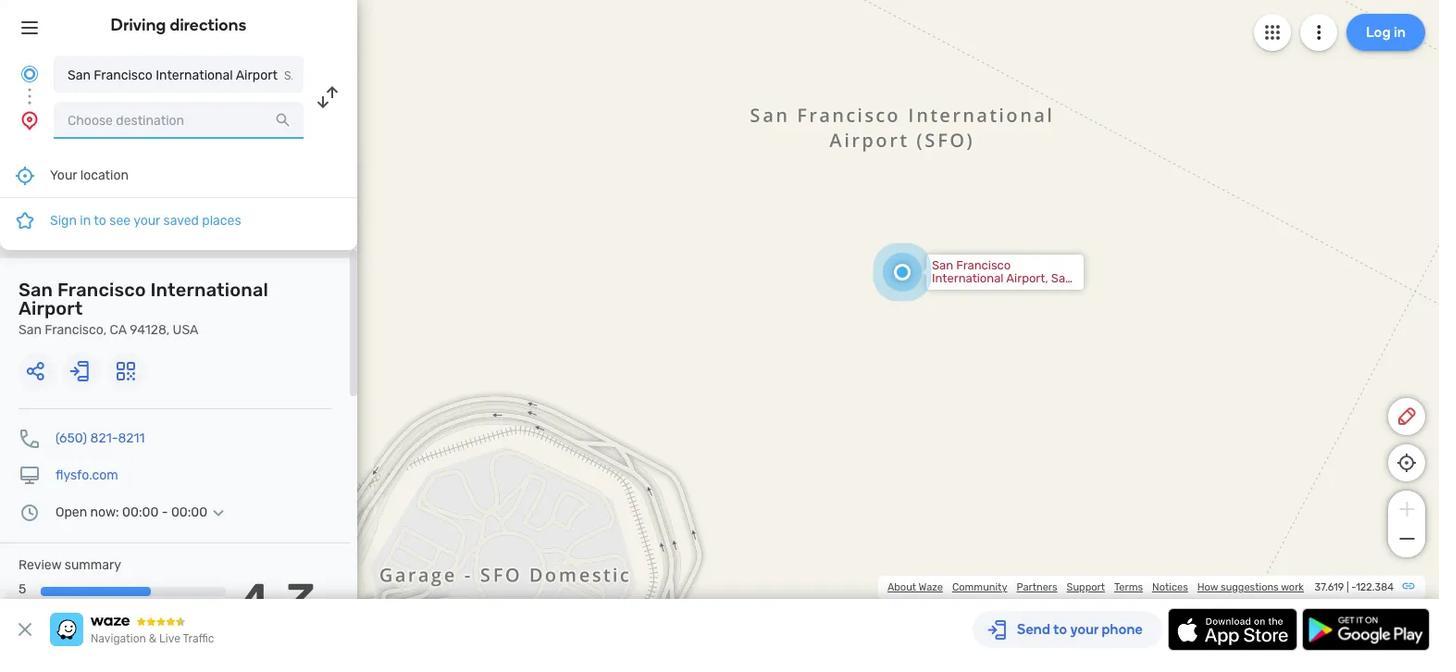 Task type: describe. For each thing, give the bounding box(es) containing it.
1 horizontal spatial -
[[1352, 581, 1356, 593]]

summary
[[65, 557, 121, 573]]

driving directions
[[111, 15, 247, 35]]

usa for airport,
[[1051, 284, 1075, 298]]

community
[[953, 581, 1008, 593]]

san for san francisco international airport san francisco, ca 94128, usa
[[19, 279, 53, 301]]

8211
[[118, 430, 145, 446]]

Choose destination text field
[[54, 102, 304, 139]]

94128, for airport
[[130, 322, 170, 338]]

review
[[19, 557, 61, 573]]

recenter image
[[14, 164, 36, 187]]

star image
[[14, 209, 36, 231]]

chevron down image
[[207, 505, 230, 520]]

san francisco international airport
[[68, 68, 278, 83]]

review summary
[[19, 557, 121, 573]]

francisco, for airport
[[45, 322, 107, 338]]

about waze community partners support terms notices how suggestions work
[[888, 581, 1304, 593]]

francisco for san francisco international airport
[[94, 68, 153, 83]]

suggestions
[[1221, 581, 1279, 593]]

current location image
[[19, 63, 41, 85]]

flysfo.com link
[[56, 467, 118, 483]]

ca for airport,
[[993, 284, 1008, 298]]

airport,
[[1007, 271, 1049, 285]]

live
[[159, 632, 180, 645]]

zoom out image
[[1396, 528, 1419, 550]]

x image
[[14, 618, 36, 641]]

terms link
[[1115, 581, 1143, 593]]

san for san francisco international airport, san francisco, ca 94128, usa
[[932, 258, 954, 272]]

usa for airport
[[173, 322, 198, 338]]

traffic
[[183, 632, 214, 645]]

open
[[56, 505, 87, 520]]

now:
[[90, 505, 119, 520]]

call image
[[19, 428, 41, 450]]

(650)
[[56, 430, 87, 446]]

support
[[1067, 581, 1105, 593]]

notices
[[1153, 581, 1188, 593]]

about
[[888, 581, 917, 593]]

821-
[[90, 430, 118, 446]]

international for san francisco international airport
[[156, 68, 233, 83]]

navigation & live traffic
[[91, 632, 214, 645]]

37.619 | -122.384
[[1315, 581, 1394, 593]]

waze
[[919, 581, 943, 593]]

directions
[[170, 15, 247, 35]]

(650) 821-8211
[[56, 430, 145, 446]]

francisco for san francisco international airport, san francisco, ca 94128, usa
[[957, 258, 1011, 272]]



Task type: locate. For each thing, give the bounding box(es) containing it.
ca inside the san francisco international airport, san francisco, ca 94128, usa
[[993, 284, 1008, 298]]

- right |
[[1352, 581, 1356, 593]]

0 vertical spatial 94128,
[[1011, 284, 1048, 298]]

driving
[[111, 15, 166, 35]]

ca
[[993, 284, 1008, 298], [110, 322, 127, 338]]

2 vertical spatial francisco
[[57, 279, 146, 301]]

san francisco international airport san francisco, ca 94128, usa
[[19, 279, 268, 338]]

how suggestions work link
[[1198, 581, 1304, 593]]

ca for airport
[[110, 322, 127, 338]]

francisco inside san francisco international airport san francisco, ca 94128, usa
[[57, 279, 146, 301]]

international inside san francisco international airport button
[[156, 68, 233, 83]]

francisco for san francisco international airport san francisco, ca 94128, usa
[[57, 279, 146, 301]]

1 vertical spatial ca
[[110, 322, 127, 338]]

partners
[[1017, 581, 1058, 593]]

0 horizontal spatial 00:00
[[122, 505, 159, 520]]

4.3
[[238, 572, 317, 633]]

0 vertical spatial ca
[[993, 284, 1008, 298]]

1 vertical spatial airport
[[19, 297, 83, 319]]

usa inside the san francisco international airport, san francisco, ca 94128, usa
[[1051, 284, 1075, 298]]

1 horizontal spatial airport
[[236, 68, 278, 83]]

0 vertical spatial francisco
[[94, 68, 153, 83]]

international for san francisco international airport san francisco, ca 94128, usa
[[150, 279, 268, 301]]

0 horizontal spatial ca
[[110, 322, 127, 338]]

4
[[19, 596, 27, 612]]

open now: 00:00 - 00:00 button
[[56, 505, 230, 520]]

partners link
[[1017, 581, 1058, 593]]

international inside the san francisco international airport, san francisco, ca 94128, usa
[[932, 271, 1004, 285]]

terms
[[1115, 581, 1143, 593]]

notices link
[[1153, 581, 1188, 593]]

airport
[[236, 68, 278, 83], [19, 297, 83, 319]]

94128, inside the san francisco international airport, san francisco, ca 94128, usa
[[1011, 284, 1048, 298]]

1 horizontal spatial ca
[[993, 284, 1008, 298]]

san for san francisco international airport
[[68, 68, 91, 83]]

francisco,
[[932, 284, 990, 298], [45, 322, 107, 338]]

san francisco international airport button
[[54, 56, 304, 93]]

1 horizontal spatial francisco,
[[932, 284, 990, 298]]

francisco, inside san francisco international airport san francisco, ca 94128, usa
[[45, 322, 107, 338]]

international inside san francisco international airport san francisco, ca 94128, usa
[[150, 279, 268, 301]]

1 horizontal spatial usa
[[1051, 284, 1075, 298]]

0 horizontal spatial -
[[162, 505, 168, 520]]

location image
[[19, 109, 41, 131]]

-
[[162, 505, 168, 520], [1352, 581, 1356, 593]]

francisco
[[94, 68, 153, 83], [957, 258, 1011, 272], [57, 279, 146, 301]]

airport down directions
[[236, 68, 278, 83]]

1 vertical spatial 94128,
[[130, 322, 170, 338]]

international
[[156, 68, 233, 83], [932, 271, 1004, 285], [150, 279, 268, 301]]

open now: 00:00 - 00:00
[[56, 505, 207, 520]]

37.619
[[1315, 581, 1344, 593]]

navigation
[[91, 632, 146, 645]]

about waze link
[[888, 581, 943, 593]]

airport for san francisco international airport san francisco, ca 94128, usa
[[19, 297, 83, 319]]

0 horizontal spatial 94128,
[[130, 322, 170, 338]]

|
[[1347, 581, 1349, 593]]

94128,
[[1011, 284, 1048, 298], [130, 322, 170, 338]]

how
[[1198, 581, 1219, 593]]

support link
[[1067, 581, 1105, 593]]

airport down "star" icon
[[19, 297, 83, 319]]

pencil image
[[1396, 405, 1418, 428]]

0 vertical spatial -
[[162, 505, 168, 520]]

0 vertical spatial usa
[[1051, 284, 1075, 298]]

0 vertical spatial francisco,
[[932, 284, 990, 298]]

5 4
[[19, 581, 27, 612]]

0 horizontal spatial francisco,
[[45, 322, 107, 338]]

1 horizontal spatial 00:00
[[171, 505, 207, 520]]

1 vertical spatial francisco,
[[45, 322, 107, 338]]

airport for san francisco international airport
[[236, 68, 278, 83]]

usa inside san francisco international airport san francisco, ca 94128, usa
[[173, 322, 198, 338]]

0 horizontal spatial usa
[[173, 322, 198, 338]]

00:00
[[122, 505, 159, 520], [171, 505, 207, 520]]

- left chevron down icon
[[162, 505, 168, 520]]

airport inside san francisco international airport button
[[236, 68, 278, 83]]

ca inside san francisco international airport san francisco, ca 94128, usa
[[110, 322, 127, 338]]

94128, inside san francisco international airport san francisco, ca 94128, usa
[[130, 322, 170, 338]]

flysfo.com
[[56, 467, 118, 483]]

link image
[[1402, 579, 1416, 593]]

community link
[[953, 581, 1008, 593]]

1 vertical spatial francisco
[[957, 258, 1011, 272]]

francisco inside the san francisco international airport, san francisco, ca 94128, usa
[[957, 258, 1011, 272]]

1 vertical spatial usa
[[173, 322, 198, 338]]

1 00:00 from the left
[[122, 505, 159, 520]]

&
[[149, 632, 157, 645]]

computer image
[[19, 465, 41, 487]]

0 horizontal spatial airport
[[19, 297, 83, 319]]

work
[[1281, 581, 1304, 593]]

1 horizontal spatial 94128,
[[1011, 284, 1048, 298]]

0 vertical spatial airport
[[236, 68, 278, 83]]

francisco, for airport,
[[932, 284, 990, 298]]

usa
[[1051, 284, 1075, 298], [173, 322, 198, 338]]

94128, for airport,
[[1011, 284, 1048, 298]]

zoom in image
[[1396, 498, 1419, 520]]

122.384
[[1356, 581, 1394, 593]]

francisco, inside the san francisco international airport, san francisco, ca 94128, usa
[[932, 284, 990, 298]]

1 vertical spatial -
[[1352, 581, 1356, 593]]

san
[[68, 68, 91, 83], [932, 258, 954, 272], [1051, 271, 1073, 285], [19, 279, 53, 301], [19, 322, 42, 338]]

list box
[[0, 154, 357, 250]]

airport inside san francisco international airport san francisco, ca 94128, usa
[[19, 297, 83, 319]]

5
[[19, 581, 26, 597]]

clock image
[[19, 502, 41, 524]]

international for san francisco international airport, san francisco, ca 94128, usa
[[932, 271, 1004, 285]]

(650) 821-8211 link
[[56, 430, 145, 446]]

san francisco international airport, san francisco, ca 94128, usa
[[932, 258, 1075, 298]]

san inside button
[[68, 68, 91, 83]]

2 00:00 from the left
[[171, 505, 207, 520]]

francisco inside button
[[94, 68, 153, 83]]



Task type: vqa. For each thing, say whether or not it's contained in the screenshot.
"94128," corresponding to Airport,
yes



